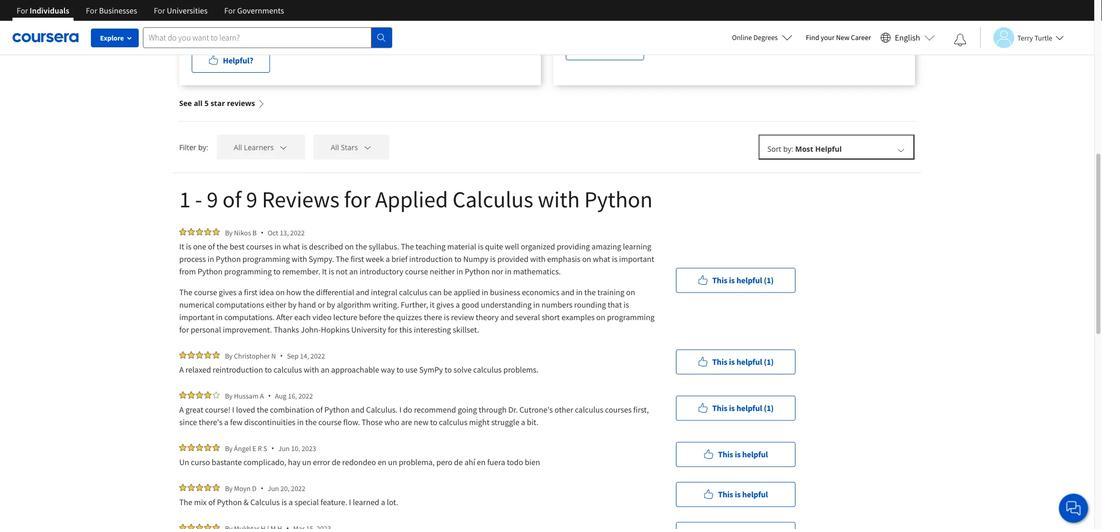 Task type: vqa. For each thing, say whether or not it's contained in the screenshot.


Task type: locate. For each thing, give the bounding box(es) containing it.
examples
[[562, 312, 595, 322]]

sympy inside a relaxed reintroduction to calculus with an approachable way to use sympy to solve calculus problems.
[[432, 16, 456, 26]]

it up process at top
[[179, 241, 184, 252]]

to inside "a great course! i loved the combination of python and calculus. i do recommend going through dr. cutrone's other calculus courses first, since there's a few discontinuities in the course flow. those who are new to calculus might struggle a bit."
[[430, 417, 438, 427]]

1 horizontal spatial it
[[322, 266, 327, 277]]

banner navigation
[[8, 0, 293, 29]]

a
[[676, 16, 680, 26], [768, 16, 772, 26], [386, 254, 390, 264], [238, 287, 243, 297], [456, 300, 460, 310], [224, 417, 229, 427], [521, 417, 526, 427], [289, 497, 293, 508], [381, 497, 385, 508]]

0 vertical spatial special
[[682, 16, 706, 26]]

on
[[345, 241, 354, 252], [583, 254, 592, 264], [276, 287, 285, 297], [627, 287, 636, 297], [597, 312, 606, 322]]

by left christopher
[[225, 351, 233, 361]]

feature. down error
[[321, 497, 348, 508]]

jun inside "by moyn d • jun 20, 2022"
[[268, 484, 279, 493]]

this is helpful (1) for a relaxed reintroduction to calculus with an approachable way to use sympy to solve calculus problems.
[[713, 357, 774, 367]]

2022 right 14,
[[311, 351, 325, 361]]

first left idea
[[244, 287, 258, 297]]

2022 inside by christopher n • sep 14, 2022
[[311, 351, 325, 361]]

2022 right 13, in the top left of the page
[[290, 228, 305, 237]]

problems.
[[192, 28, 227, 38], [504, 365, 539, 375]]

problems. up "dr."
[[504, 365, 539, 375]]

4 by from the top
[[225, 444, 233, 453]]

computations.
[[224, 312, 275, 322]]

dr.
[[509, 405, 518, 415]]

this is helpful (1)
[[713, 275, 774, 286], [713, 357, 774, 367], [713, 403, 774, 414]]

1 vertical spatial mix
[[194, 497, 207, 508]]

2022 right "20,"
[[291, 484, 306, 493]]

a inside it is one of the best courses in what is described on the syllabus. the teaching material is quite well organized providing amazing learning process in python programming with sympy. the first week a brief introduction to numpy is provided with emphasis on what is important from python programming to remember. it is not an introductory course neither in python nor in mathematics.
[[386, 254, 390, 264]]

reintroduction up 'what do you want to learn?' text box on the top of the page
[[225, 16, 276, 26]]

see all 5 star reviews button
[[179, 85, 266, 121]]

this is helpful for the mix of python & calculus is a special feature. i learned a lot.
[[719, 490, 769, 500]]

0 horizontal spatial use
[[406, 365, 418, 375]]

english
[[896, 32, 921, 43]]

2 (1) from the top
[[764, 357, 774, 367]]

important inside it is one of the best courses in what is described on the syllabus. the teaching material is quite well organized providing amazing learning process in python programming with sympy. the first week a brief introduction to numpy is provided with emphasis on what is important from python programming to remember. it is not an introductory course neither in python nor in mathematics.
[[620, 254, 655, 264]]

5 by from the top
[[225, 484, 233, 493]]

courses down b
[[246, 241, 273, 252]]

0 vertical spatial way
[[394, 16, 408, 26]]

solve
[[466, 16, 484, 26], [454, 365, 472, 375]]

chevron down image
[[279, 143, 288, 152]]

by inside by christopher n • sep 14, 2022
[[225, 351, 233, 361]]

by right star icon on the bottom of the page
[[225, 391, 233, 401]]

filled star image
[[200, 3, 207, 10], [179, 228, 187, 236], [179, 352, 187, 359], [213, 352, 220, 359], [179, 392, 187, 399], [204, 392, 212, 399], [196, 444, 203, 451], [213, 444, 220, 451], [188, 484, 195, 491], [204, 524, 212, 529]]

solve inside a relaxed reintroduction to calculus with an approachable way to use sympy to solve calculus problems.
[[466, 16, 484, 26]]

in down combination
[[297, 417, 304, 427]]

by:
[[198, 142, 208, 152], [784, 144, 794, 154]]

0 vertical spatial important
[[620, 254, 655, 264]]

2 this is helpful (1) from the top
[[713, 357, 774, 367]]

all inside 'button'
[[331, 142, 339, 152]]

all inside button
[[234, 142, 242, 152]]

in down oct
[[275, 241, 281, 252]]

2 de from the left
[[454, 457, 463, 467]]

businesses
[[99, 5, 137, 16]]

1 vertical spatial jun
[[268, 484, 279, 493]]

programming down that
[[607, 312, 655, 322]]

feature. for a relaxed reintroduction to calculus with an approachable way to use sympy to solve calculus problems.
[[708, 16, 734, 26]]

1 vertical spatial approachable
[[331, 365, 380, 375]]

1 horizontal spatial course
[[319, 417, 342, 427]]

it down sympy.
[[322, 266, 327, 277]]

2022 inside "by moyn d • jun 20, 2022"
[[291, 484, 306, 493]]

integral
[[371, 287, 398, 297]]

this is helpful button for the mix of python & calculus is a special feature. i learned a lot.
[[677, 482, 796, 507]]

first left week
[[351, 254, 364, 264]]

1 this is helpful button from the top
[[677, 442, 796, 467]]

by: right sort
[[784, 144, 794, 154]]

by left ángel
[[225, 444, 233, 453]]

star image
[[213, 392, 220, 399]]

2 horizontal spatial for
[[388, 324, 398, 335]]

by left nikos
[[225, 228, 233, 237]]

flow.
[[343, 417, 360, 427]]

and up flow.
[[351, 405, 365, 415]]

un left problema,
[[388, 457, 397, 467]]

this is helpful (1) button
[[677, 268, 796, 293], [677, 350, 796, 375], [677, 396, 796, 421]]

2 en from the left
[[477, 457, 486, 467]]

short
[[542, 312, 560, 322]]

gives up computations
[[219, 287, 237, 297]]

0 vertical spatial this is helpful (1)
[[713, 275, 774, 286]]

1 vertical spatial sympy
[[419, 365, 443, 375]]

review
[[451, 312, 474, 322]]

quizzes
[[397, 312, 422, 322]]

0 vertical spatial this is helpful button
[[677, 442, 796, 467]]

0 horizontal spatial by:
[[198, 142, 208, 152]]

2 by from the top
[[225, 351, 233, 361]]

your
[[821, 33, 835, 42]]

sort
[[768, 144, 782, 154]]

0 vertical spatial lot.
[[774, 16, 785, 26]]

what down 13, in the top left of the page
[[283, 241, 300, 252]]

by inside by hussam a • aug 16, 2022
[[225, 391, 233, 401]]

2 this is helpful button from the top
[[677, 482, 796, 507]]

4 for from the left
[[224, 5, 236, 16]]

0 vertical spatial the mix of python & calculus is a special feature. i learned a lot.
[[566, 16, 785, 26]]

• left the aug
[[268, 391, 271, 401]]

described
[[309, 241, 343, 252]]

1 horizontal spatial special
[[682, 16, 706, 26]]

1 horizontal spatial by:
[[784, 144, 794, 154]]

1 vertical spatial feature.
[[321, 497, 348, 508]]

1 by from the left
[[288, 300, 297, 310]]

computations
[[216, 300, 264, 310]]

3 for from the left
[[154, 5, 165, 16]]

1 vertical spatial it
[[322, 266, 327, 277]]

university
[[352, 324, 387, 335]]

1 horizontal spatial mix
[[581, 16, 594, 26]]

1 vertical spatial this is helpful (1) button
[[677, 350, 796, 375]]

de left ahí
[[454, 457, 463, 467]]

course inside it is one of the best courses in what is described on the syllabus. the teaching material is quite well organized providing amazing learning process in python programming with sympy. the first week a brief introduction to numpy is provided with emphasis on what is important from python programming to remember. it is not an introductory course neither in python nor in mathematics.
[[405, 266, 428, 277]]

0 horizontal spatial special
[[295, 497, 319, 508]]

What do you want to learn? text field
[[143, 27, 372, 48]]

all learners
[[234, 142, 274, 152]]

the mix of python & calculus is a special feature. i learned a lot. for by moyn d
[[179, 497, 399, 508]]

1 vertical spatial use
[[406, 365, 418, 375]]

the up hand
[[303, 287, 315, 297]]

approachable inside a relaxed reintroduction to calculus with an approachable way to use sympy to solve calculus problems.
[[344, 16, 392, 26]]

0 vertical spatial approachable
[[344, 16, 392, 26]]

0 vertical spatial courses
[[246, 241, 273, 252]]

calculus for a relaxed reintroduction to calculus with an approachable way to use sympy to solve calculus problems.
[[637, 16, 667, 26]]

this is helpful (1) button for a great course! i loved the combination of python and calculus. i do recommend going through dr. cutrone's other calculus courses first, since there's a few discontinuities in the course flow. those who are new to calculus might struggle a bit.
[[677, 396, 796, 421]]

2 vertical spatial this is helpful (1)
[[713, 403, 774, 414]]

1 horizontal spatial an
[[333, 16, 342, 26]]

business
[[490, 287, 521, 297]]

& for by moyn d
[[244, 497, 249, 508]]

jun left 10,
[[278, 444, 290, 453]]

a inside "a great course! i loved the combination of python and calculus. i do recommend going through dr. cutrone's other calculus courses first, since there's a few discontinuities in the course flow. those who are new to calculus might struggle a bit."
[[179, 405, 184, 415]]

in inside "a great course! i loved the combination of python and calculus. i do recommend going through dr. cutrone's other calculus courses first, since there's a few discontinuities in the course flow. those who are new to calculus might struggle a bit."
[[297, 417, 304, 427]]

1 horizontal spatial gives
[[437, 300, 454, 310]]

courses inside "a great course! i loved the combination of python and calculus. i do recommend going through dr. cutrone's other calculus courses first, since there's a few discontinuities in the course flow. those who are new to calculus might struggle a bit."
[[605, 405, 632, 415]]

remember.
[[282, 266, 321, 277]]

for governments
[[224, 5, 284, 16]]

all for all learners
[[234, 142, 242, 152]]

idea
[[259, 287, 274, 297]]

relaxed up helpful? button
[[198, 16, 224, 26]]

programming down by nikos b • oct 13, 2022
[[243, 254, 290, 264]]

this for en
[[719, 450, 734, 460]]

0 horizontal spatial &
[[244, 497, 249, 508]]

0 horizontal spatial feature.
[[321, 497, 348, 508]]

1 vertical spatial this is helpful (1)
[[713, 357, 774, 367]]

0 vertical spatial gives
[[219, 287, 237, 297]]

and up algorithm
[[356, 287, 370, 297]]

2 this is helpful from the top
[[719, 490, 769, 500]]

helpful for through
[[737, 403, 763, 414]]

an inside a relaxed reintroduction to calculus with an approachable way to use sympy to solve calculus problems.
[[333, 16, 342, 26]]

reviews
[[227, 98, 255, 108]]

the down combination
[[306, 417, 317, 427]]

gives
[[219, 287, 237, 297], [437, 300, 454, 310]]

pero
[[437, 457, 453, 467]]

0 vertical spatial (1)
[[764, 275, 774, 286]]

9
[[207, 185, 218, 213], [246, 185, 257, 213]]

1 vertical spatial first
[[244, 287, 258, 297]]

0 vertical spatial sympy
[[432, 16, 456, 26]]

those
[[362, 417, 383, 427]]

the
[[566, 16, 579, 26], [401, 241, 414, 252], [336, 254, 349, 264], [179, 287, 193, 297], [179, 497, 193, 508]]

lot. for a relaxed reintroduction to calculus with an approachable way to use sympy to solve calculus problems.
[[774, 16, 785, 26]]

1 9 from the left
[[207, 185, 218, 213]]

de right error
[[332, 457, 341, 467]]

economics
[[522, 287, 560, 297]]

can
[[430, 287, 442, 297]]

or
[[318, 300, 325, 310]]

all left "learners"
[[234, 142, 242, 152]]

1 all from the left
[[234, 142, 242, 152]]

1 vertical spatial lot.
[[387, 497, 399, 508]]

all left stars
[[331, 142, 339, 152]]

0 vertical spatial use
[[418, 16, 430, 26]]

it
[[179, 241, 184, 252], [322, 266, 327, 277]]

the down writing.
[[384, 312, 395, 322]]

0 vertical spatial this is helpful (1) button
[[677, 268, 796, 293]]

course left flow.
[[319, 417, 342, 427]]

0 vertical spatial it
[[179, 241, 184, 252]]

star
[[211, 98, 225, 108]]

the up rounding
[[585, 287, 596, 297]]

approachable
[[344, 16, 392, 26], [331, 365, 380, 375]]

this for through
[[713, 403, 728, 414]]

2 vertical spatial course
[[319, 417, 342, 427]]

2022
[[290, 228, 305, 237], [311, 351, 325, 361], [299, 391, 313, 401], [291, 484, 306, 493]]

3 this is helpful (1) from the top
[[713, 403, 774, 414]]

thanks
[[274, 324, 299, 335]]

1 vertical spatial this is helpful button
[[677, 482, 796, 507]]

2022 inside by hussam a • aug 16, 2022
[[299, 391, 313, 401]]

i up online
[[736, 16, 738, 26]]

0 horizontal spatial it
[[179, 241, 184, 252]]

14,
[[300, 351, 309, 361]]

1 horizontal spatial en
[[477, 457, 486, 467]]

in up rounding
[[577, 287, 583, 297]]

2 horizontal spatial an
[[349, 266, 358, 277]]

relaxed inside a relaxed reintroduction to calculus with an approachable way to use sympy to solve calculus problems.
[[198, 16, 224, 26]]

1 horizontal spatial feature.
[[708, 16, 734, 26]]

by left moyn
[[225, 484, 233, 493]]

programming down best
[[224, 266, 272, 277]]

find your new career
[[806, 33, 872, 42]]

john-
[[301, 324, 321, 335]]

feature. up online
[[708, 16, 734, 26]]

en right ahí
[[477, 457, 486, 467]]

0 horizontal spatial en
[[378, 457, 387, 467]]

a relaxed reintroduction to calculus with an approachable way to use sympy to solve calculus problems.
[[192, 16, 515, 38], [179, 365, 539, 375]]

important
[[620, 254, 655, 264], [179, 312, 215, 322]]

1 horizontal spatial all
[[331, 142, 339, 152]]

• for loved
[[268, 391, 271, 401]]

2 this is helpful (1) button from the top
[[677, 350, 796, 375]]

the course gives a first idea on how the differential and integral calculus can be applied in business economics and in the training on numerical computations either by hand or by algorithm writing. further, it gives a good understanding in numbers rounding that is important in computations. after each video lecture before the quizzes there is review theory and several short examples on programming for personal improvement. thanks john-hopkins university for this interesting skillset.
[[179, 287, 657, 335]]

what down amazing
[[593, 254, 611, 264]]

for left individuals
[[17, 5, 28, 16]]

personal
[[191, 324, 221, 335]]

2 vertical spatial this is helpful (1) button
[[677, 396, 796, 421]]

9 up b
[[246, 185, 257, 213]]

r
[[258, 444, 262, 453]]

course up numerical
[[194, 287, 217, 297]]

important down learning
[[620, 254, 655, 264]]

all stars button
[[314, 135, 390, 160]]

s
[[264, 444, 267, 453]]

might
[[469, 417, 490, 427]]

• right n in the bottom left of the page
[[280, 351, 283, 361]]

this is helpful for un curso bastante complicado, hay un error de redondeo en un problema, pero de ahí en fuera todo bien
[[719, 450, 769, 460]]

nor
[[492, 266, 504, 277]]

0 horizontal spatial lot.
[[387, 497, 399, 508]]

1 horizontal spatial learned
[[740, 16, 766, 26]]

for left governments
[[224, 5, 236, 16]]

1 vertical spatial calculus
[[453, 185, 534, 213]]

by for of
[[225, 484, 233, 493]]

0 horizontal spatial first
[[244, 287, 258, 297]]

algorithm
[[337, 300, 371, 310]]

0 vertical spatial calculus
[[637, 16, 667, 26]]

2 horizontal spatial course
[[405, 266, 428, 277]]

a inside by hussam a • aug 16, 2022
[[260, 391, 264, 401]]

first,
[[634, 405, 649, 415]]

0 horizontal spatial all
[[234, 142, 242, 152]]

redondeo
[[342, 457, 376, 467]]

filter by:
[[179, 142, 208, 152]]

0 horizontal spatial 9
[[207, 185, 218, 213]]

1 by from the top
[[225, 228, 233, 237]]

nikos
[[234, 228, 251, 237]]

9 right -
[[207, 185, 218, 213]]

show notifications image
[[955, 34, 967, 46]]

1 vertical spatial a relaxed reintroduction to calculus with an approachable way to use sympy to solve calculus problems.
[[179, 365, 539, 375]]

3 this is helpful (1) button from the top
[[677, 396, 796, 421]]

2022 inside by nikos b • oct 13, 2022
[[290, 228, 305, 237]]

course
[[405, 266, 428, 277], [194, 287, 217, 297], [319, 417, 342, 427]]

2 for from the left
[[86, 5, 97, 16]]

terry turtle
[[1018, 33, 1053, 42]]

2 vertical spatial calculus
[[250, 497, 280, 508]]

hopkins
[[321, 324, 350, 335]]

0 vertical spatial learned
[[740, 16, 766, 26]]

with inside a relaxed reintroduction to calculus with an approachable way to use sympy to solve calculus problems.
[[316, 16, 332, 26]]

all
[[194, 98, 203, 108]]

lot. for by moyn d
[[387, 497, 399, 508]]

by: right 'filter'
[[198, 142, 208, 152]]

this is helpful button
[[677, 442, 796, 467], [677, 482, 796, 507]]

0 vertical spatial &
[[631, 16, 636, 26]]

1 en from the left
[[378, 457, 387, 467]]

mix for by moyn d
[[194, 497, 207, 508]]

un right the hay
[[302, 457, 312, 467]]

well
[[505, 241, 519, 252]]

1 horizontal spatial important
[[620, 254, 655, 264]]

that
[[608, 300, 622, 310]]

2 vertical spatial programming
[[607, 312, 655, 322]]

the up discontinuities on the left bottom of the page
[[257, 405, 269, 415]]

important down numerical
[[179, 312, 215, 322]]

0 horizontal spatial learned
[[353, 497, 380, 508]]

0 vertical spatial solve
[[466, 16, 484, 26]]

by
[[288, 300, 297, 310], [327, 300, 335, 310]]

1 vertical spatial important
[[179, 312, 215, 322]]

and down 'understanding'
[[501, 312, 514, 322]]

in right neither
[[457, 266, 463, 277]]

chevron down image
[[363, 143, 373, 152], [897, 145, 906, 155]]

0 vertical spatial programming
[[243, 254, 290, 264]]

lot. down un curso bastante complicado, hay un error de redondeo en un problema, pero de ahí en fuera todo bien
[[387, 497, 399, 508]]

en right redondeo
[[378, 457, 387, 467]]

courses left first,
[[605, 405, 632, 415]]

are
[[401, 417, 412, 427]]

lot.
[[774, 16, 785, 26], [387, 497, 399, 508]]

1 horizontal spatial un
[[388, 457, 397, 467]]

e
[[253, 444, 256, 453]]

problems. down universities
[[192, 28, 227, 38]]

sort by: most helpful
[[768, 144, 842, 154]]

jun left "20,"
[[268, 484, 279, 493]]

1 this is helpful from the top
[[719, 450, 769, 460]]

0 horizontal spatial the mix of python & calculus is a special feature. i learned a lot.
[[179, 497, 399, 508]]

(1)
[[764, 275, 774, 286], [764, 357, 774, 367], [764, 403, 774, 414]]

for left businesses
[[86, 5, 97, 16]]

0 horizontal spatial chevron down image
[[363, 143, 373, 152]]

mix for a relaxed reintroduction to calculus with an approachable way to use sympy to solve calculus problems.
[[581, 16, 594, 26]]

1 vertical spatial this is helpful
[[719, 490, 769, 500]]

1 vertical spatial an
[[349, 266, 358, 277]]

by inside by nikos b • oct 13, 2022
[[225, 228, 233, 237]]

this is helpful (1) for a great course! i loved the combination of python and calculus. i do recommend going through dr. cutrone's other calculus courses first, since there's a few discontinuities in the course flow. those who are new to calculus might struggle a bit.
[[713, 403, 774, 414]]

0 horizontal spatial de
[[332, 457, 341, 467]]

1 vertical spatial relaxed
[[186, 365, 211, 375]]

relaxed up 'great'
[[186, 365, 211, 375]]

0 horizontal spatial mix
[[194, 497, 207, 508]]

hussam
[[234, 391, 259, 401]]

1 horizontal spatial by
[[327, 300, 335, 310]]

0 horizontal spatial an
[[321, 365, 330, 375]]

programming inside the course gives a first idea on how the differential and integral calculus can be applied in business economics and in the training on numerical computations either by hand or by algorithm writing. further, it gives a good understanding in numbers rounding that is important in computations. after each video lecture before the quizzes there is review theory and several short examples on programming for personal improvement. thanks john-hopkins university for this interesting skillset.
[[607, 312, 655, 322]]

in right nor
[[505, 266, 512, 277]]

by down how
[[288, 300, 297, 310]]

by ángel e r s • jun 10, 2023
[[225, 444, 316, 453]]

1 de from the left
[[332, 457, 341, 467]]

reintroduction down christopher
[[213, 365, 263, 375]]

1 vertical spatial learned
[[353, 497, 380, 508]]

learned
[[740, 16, 766, 26], [353, 497, 380, 508]]

0 horizontal spatial problems.
[[192, 28, 227, 38]]

1 horizontal spatial &
[[631, 16, 636, 26]]

by inside "by moyn d • jun 20, 2022"
[[225, 484, 233, 493]]

1 horizontal spatial de
[[454, 457, 463, 467]]

the mix of python & calculus is a special feature. i learned a lot. for a relaxed reintroduction to calculus with an approachable way to use sympy to solve calculus problems.
[[566, 16, 785, 26]]

mix
[[581, 16, 594, 26], [194, 497, 207, 508]]

3 by from the top
[[225, 391, 233, 401]]

by right or
[[327, 300, 335, 310]]

for for businesses
[[86, 5, 97, 16]]

gives down be
[[437, 300, 454, 310]]

applied
[[454, 287, 480, 297]]

1 vertical spatial the mix of python & calculus is a special feature. i learned a lot.
[[179, 497, 399, 508]]

0 horizontal spatial important
[[179, 312, 215, 322]]

filled star image
[[192, 3, 199, 10], [225, 3, 232, 10], [188, 228, 195, 236], [196, 228, 203, 236], [204, 228, 212, 236], [213, 228, 220, 236], [188, 352, 195, 359], [196, 352, 203, 359], [204, 352, 212, 359], [188, 392, 195, 399], [196, 392, 203, 399], [179, 444, 187, 451], [188, 444, 195, 451], [204, 444, 212, 451], [179, 484, 187, 491], [196, 484, 203, 491], [204, 484, 212, 491], [213, 484, 220, 491], [179, 524, 187, 529], [188, 524, 195, 529], [196, 524, 203, 529], [213, 524, 220, 529]]

1 un from the left
[[302, 457, 312, 467]]

n
[[271, 351, 276, 361]]

0 vertical spatial mix
[[581, 16, 594, 26]]

first
[[351, 254, 364, 264], [244, 287, 258, 297]]

• right d
[[261, 484, 264, 493]]

this is helpful button for un curso bastante complicado, hay un error de redondeo en un problema, pero de ahí en fuera todo bien
[[677, 442, 796, 467]]

courses inside it is one of the best courses in what is described on the syllabus. the teaching material is quite well organized providing amazing learning process in python programming with sympy. the first week a brief introduction to numpy is provided with emphasis on what is important from python programming to remember. it is not an introductory course neither in python nor in mathematics.
[[246, 241, 273, 252]]

0 vertical spatial reintroduction
[[225, 16, 276, 26]]

learned down un curso bastante complicado, hay un error de redondeo en un problema, pero de ahí en fuera todo bien
[[353, 497, 380, 508]]

helpful for problems.
[[737, 357, 763, 367]]

learned up online degrees
[[740, 16, 766, 26]]

coursera image
[[12, 29, 79, 46]]

1 for from the left
[[17, 5, 28, 16]]

1 horizontal spatial 9
[[246, 185, 257, 213]]

sep
[[287, 351, 299, 361]]

1 vertical spatial course
[[194, 287, 217, 297]]

is
[[669, 16, 674, 26], [186, 241, 192, 252], [302, 241, 307, 252], [478, 241, 484, 252], [490, 254, 496, 264], [612, 254, 618, 264], [329, 266, 334, 277], [730, 275, 735, 286], [624, 300, 630, 310], [444, 312, 450, 322], [730, 357, 735, 367], [730, 403, 735, 414], [735, 450, 741, 460], [735, 490, 741, 500], [282, 497, 287, 508]]

1 horizontal spatial use
[[418, 16, 430, 26]]

chevron down image inside the all stars 'button'
[[363, 143, 373, 152]]

1 horizontal spatial problems.
[[504, 365, 539, 375]]

for left universities
[[154, 5, 165, 16]]

None search field
[[143, 27, 393, 48]]

by inside by ángel e r s • jun 10, 2023
[[225, 444, 233, 453]]

1 horizontal spatial first
[[351, 254, 364, 264]]

governments
[[237, 5, 284, 16]]

for for governments
[[224, 5, 236, 16]]

3 (1) from the top
[[764, 403, 774, 414]]

2 vertical spatial (1)
[[764, 403, 774, 414]]

course down introduction
[[405, 266, 428, 277]]

on up either
[[276, 287, 285, 297]]

2022 for combination
[[299, 391, 313, 401]]

2 by from the left
[[327, 300, 335, 310]]

by: for filter
[[198, 142, 208, 152]]

2 all from the left
[[331, 142, 339, 152]]

lot. up 'degrees'
[[774, 16, 785, 26]]

programming
[[243, 254, 290, 264], [224, 266, 272, 277], [607, 312, 655, 322]]

0 vertical spatial jun
[[278, 444, 290, 453]]

find your new career link
[[801, 31, 877, 44]]

• right b
[[261, 228, 264, 238]]

rounding
[[575, 300, 606, 310]]

2022 right the 16,
[[299, 391, 313, 401]]

0 vertical spatial an
[[333, 16, 342, 26]]

• for calculus
[[280, 351, 283, 361]]

other
[[555, 405, 574, 415]]



Task type: describe. For each thing, give the bounding box(es) containing it.
& for a relaxed reintroduction to calculus with an approachable way to use sympy to solve calculus problems.
[[631, 16, 636, 26]]

writing.
[[373, 300, 399, 310]]

in right applied
[[482, 287, 489, 297]]

and up numbers
[[561, 287, 575, 297]]

by nikos b • oct 13, 2022
[[225, 228, 305, 238]]

1
[[179, 185, 191, 213]]

5
[[205, 98, 209, 108]]

by for reintroduction
[[225, 351, 233, 361]]

of inside "a great course! i loved the combination of python and calculus. i do recommend going through dr. cutrone's other calculus courses first, since there's a few discontinuities in the course flow. those who are new to calculus might struggle a bit."
[[316, 405, 323, 415]]

calculus inside the course gives a first idea on how the differential and integral calculus can be applied in business economics and in the training on numerical computations either by hand or by algorithm writing. further, it gives a good understanding in numbers rounding that is important in computations. after each video lecture before the quizzes there is review theory and several short examples on programming for personal improvement. thanks john-hopkins university for this interesting skillset.
[[399, 287, 428, 297]]

chat with us image
[[1066, 500, 1083, 517]]

not
[[336, 266, 348, 277]]

calculus.
[[366, 405, 398, 415]]

complicado,
[[244, 457, 287, 467]]

un curso bastante complicado, hay un error de redondeo en un problema, pero de ahí en fuera todo bien
[[179, 457, 542, 467]]

use inside a relaxed reintroduction to calculus with an approachable way to use sympy to solve calculus problems.
[[418, 16, 430, 26]]

all for all stars
[[331, 142, 339, 152]]

in up personal
[[216, 312, 223, 322]]

1 vertical spatial programming
[[224, 266, 272, 277]]

great
[[186, 405, 203, 415]]

explore
[[100, 33, 124, 43]]

amazing
[[592, 241, 622, 252]]

• for &
[[261, 484, 264, 493]]

by christopher n • sep 14, 2022
[[225, 351, 325, 361]]

special for a relaxed reintroduction to calculus with an approachable way to use sympy to solve calculus problems.
[[682, 16, 706, 26]]

1 this is helpful (1) from the top
[[713, 275, 774, 286]]

week
[[366, 254, 384, 264]]

lecture
[[333, 312, 358, 322]]

i down redondeo
[[349, 497, 351, 508]]

first inside the course gives a first idea on how the differential and integral calculus can be applied in business economics and in the training on numerical computations either by hand or by algorithm writing. further, it gives a good understanding in numbers rounding that is important in computations. after each video lecture before the quizzes there is review theory and several short examples on programming for personal improvement. thanks john-hopkins university for this interesting skillset.
[[244, 287, 258, 297]]

helpful for en
[[743, 450, 769, 460]]

the inside the course gives a first idea on how the differential and integral calculus can be applied in business economics and in the training on numerical computations either by hand or by algorithm writing. further, it gives a good understanding in numbers rounding that is important in computations. after each video lecture before the quizzes there is review theory and several short examples on programming for personal improvement. thanks john-hopkins university for this interesting skillset.
[[179, 287, 193, 297]]

special for by moyn d
[[295, 497, 319, 508]]

on right training
[[627, 287, 636, 297]]

on right described
[[345, 241, 354, 252]]

sympy.
[[309, 254, 334, 264]]

2 un from the left
[[388, 457, 397, 467]]

for businesses
[[86, 5, 137, 16]]

since
[[179, 417, 197, 427]]

1 horizontal spatial calculus
[[453, 185, 534, 213]]

the left best
[[217, 241, 228, 252]]

0 horizontal spatial what
[[283, 241, 300, 252]]

for for individuals
[[17, 5, 28, 16]]

important inside the course gives a first idea on how the differential and integral calculus can be applied in business economics and in the training on numerical computations either by hand or by algorithm writing. further, it gives a good understanding in numbers rounding that is important in computations. after each video lecture before the quizzes there is review theory and several short examples on programming for personal improvement. thanks john-hopkins university for this interesting skillset.
[[179, 312, 215, 322]]

combination
[[270, 405, 314, 415]]

by: for sort
[[784, 144, 794, 154]]

helpful? button
[[192, 48, 270, 73]]

all learners button
[[217, 135, 305, 160]]

0 vertical spatial problems.
[[192, 28, 227, 38]]

introductory
[[360, 266, 404, 277]]

after
[[276, 312, 293, 322]]

by moyn d • jun 20, 2022
[[225, 484, 306, 493]]

13,
[[280, 228, 289, 237]]

for individuals
[[17, 5, 69, 16]]

interesting
[[414, 324, 451, 335]]

one
[[193, 241, 206, 252]]

this for problems.
[[713, 357, 728, 367]]

1 vertical spatial reintroduction
[[213, 365, 263, 375]]

understanding
[[481, 300, 532, 310]]

going
[[458, 405, 477, 415]]

brief
[[392, 254, 408, 264]]

learners
[[244, 142, 274, 152]]

learning
[[623, 241, 652, 252]]

in right process at top
[[208, 254, 214, 264]]

process
[[179, 254, 206, 264]]

course inside the course gives a first idea on how the differential and integral calculus can be applied in business economics and in the training on numerical computations either by hand or by algorithm writing. further, it gives a good understanding in numbers rounding that is important in computations. after each video lecture before the quizzes there is review theory and several short examples on programming for personal improvement. thanks john-hopkins university for this interesting skillset.
[[194, 287, 217, 297]]

1 horizontal spatial what
[[593, 254, 611, 264]]

0 horizontal spatial for
[[179, 324, 189, 335]]

loved
[[236, 405, 255, 415]]

0 vertical spatial a relaxed reintroduction to calculus with an approachable way to use sympy to solve calculus problems.
[[192, 16, 515, 38]]

reviews
[[262, 185, 340, 213]]

there
[[424, 312, 443, 322]]

1 (1) from the top
[[764, 275, 774, 286]]

how
[[287, 287, 302, 297]]

of inside it is one of the best courses in what is described on the syllabus. the teaching material is quite well organized providing amazing learning process in python programming with sympy. the first week a brief introduction to numpy is provided with emphasis on what is important from python programming to remember. it is not an introductory course neither in python nor in mathematics.
[[208, 241, 215, 252]]

and inside "a great course! i loved the combination of python and calculus. i do recommend going through dr. cutrone's other calculus courses first, since there's a few discontinuities in the course flow. those who are new to calculus might struggle a bit."
[[351, 405, 365, 415]]

christopher
[[234, 351, 270, 361]]

degrees
[[754, 33, 778, 42]]

course inside "a great course! i loved the combination of python and calculus. i do recommend going through dr. cutrone's other calculus courses first, since there's a few discontinuities in the course flow. those who are new to calculus might struggle a bit."
[[319, 417, 342, 427]]

by for bastante
[[225, 444, 233, 453]]

an inside it is one of the best courses in what is described on the syllabus. the teaching material is quite well organized providing amazing learning process in python programming with sympy. the first week a brief introduction to numpy is provided with emphasis on what is important from python programming to remember. it is not an introductory course neither in python nor in mathematics.
[[349, 266, 358, 277]]

1 this is helpful (1) button from the top
[[677, 268, 796, 293]]

1 vertical spatial gives
[[437, 300, 454, 310]]

the up week
[[356, 241, 367, 252]]

before
[[359, 312, 382, 322]]

best
[[230, 241, 245, 252]]

helpful?
[[223, 55, 253, 66]]

applied
[[375, 185, 448, 213]]

bit.
[[527, 417, 539, 427]]

• right s
[[272, 444, 274, 453]]

for universities
[[154, 5, 208, 16]]

quite
[[485, 241, 503, 252]]

hand
[[298, 300, 316, 310]]

1 horizontal spatial chevron down image
[[897, 145, 906, 155]]

be
[[444, 287, 452, 297]]

on down rounding
[[597, 312, 606, 322]]

calculus for by moyn d
[[250, 497, 280, 508]]

good
[[462, 300, 480, 310]]

1 horizontal spatial for
[[344, 185, 371, 213]]

problema,
[[399, 457, 435, 467]]

online degrees
[[732, 33, 778, 42]]

python inside "a great course! i loved the combination of python and calculus. i do recommend going through dr. cutrone's other calculus courses first, since there's a few discontinuities in the course flow. those who are new to calculus might struggle a bit."
[[325, 405, 350, 415]]

skillset.
[[453, 324, 479, 335]]

this is helpful (1) button for a relaxed reintroduction to calculus with an approachable way to use sympy to solve calculus problems.
[[677, 350, 796, 375]]

for for universities
[[154, 5, 165, 16]]

in down economics
[[534, 300, 540, 310]]

learned for by moyn d
[[353, 497, 380, 508]]

feature. for by moyn d
[[321, 497, 348, 508]]

a great course! i loved the combination of python and calculus. i do recommend going through dr. cutrone's other calculus courses first, since there's a few discontinuities in the course flow. those who are new to calculus might struggle a bit.
[[179, 405, 651, 427]]

2022 for is
[[291, 484, 306, 493]]

(1) for a relaxed reintroduction to calculus with an approachable way to use sympy to solve calculus problems.
[[764, 357, 774, 367]]

filter
[[179, 142, 196, 152]]

2 vertical spatial an
[[321, 365, 330, 375]]

course!
[[205, 405, 231, 415]]

it is one of the best courses in what is described on the syllabus. the teaching material is quite well organized providing amazing learning process in python programming with sympy. the first week a brief introduction to numpy is provided with emphasis on what is important from python programming to remember. it is not an introductory course neither in python nor in mathematics.
[[179, 241, 656, 277]]

1 vertical spatial problems.
[[504, 365, 539, 375]]

provided
[[498, 254, 529, 264]]

1 vertical spatial solve
[[454, 365, 472, 375]]

first inside it is one of the best courses in what is described on the syllabus. the teaching material is quite well organized providing amazing learning process in python programming with sympy. the first week a brief introduction to numpy is provided with emphasis on what is important from python programming to remember. it is not an introductory course neither in python nor in mathematics.
[[351, 254, 364, 264]]

1 - 9 of 9 reviews for applied calculus with python
[[179, 185, 653, 213]]

most
[[796, 144, 814, 154]]

few
[[230, 417, 243, 427]]

who
[[385, 417, 400, 427]]

2 9 from the left
[[246, 185, 257, 213]]

hay
[[288, 457, 301, 467]]

fuera
[[488, 457, 506, 467]]

on down 'providing' at the right top of page
[[583, 254, 592, 264]]

a inside a relaxed reintroduction to calculus with an approachable way to use sympy to solve calculus problems.
[[192, 16, 196, 26]]

numbers
[[542, 300, 573, 310]]

by for course!
[[225, 391, 233, 401]]

providing
[[557, 241, 590, 252]]

syllabus.
[[369, 241, 399, 252]]

i left do
[[400, 405, 402, 415]]

bien
[[525, 457, 541, 467]]

jun inside by ángel e r s • jun 10, 2023
[[278, 444, 290, 453]]

b
[[253, 228, 257, 237]]

terry
[[1018, 33, 1034, 42]]

i left loved
[[232, 405, 235, 415]]

see all 5 star reviews
[[179, 98, 255, 108]]

2022 for an
[[311, 351, 325, 361]]

universities
[[167, 5, 208, 16]]

career
[[852, 33, 872, 42]]

16,
[[288, 391, 297, 401]]

todo
[[507, 457, 524, 467]]

neither
[[430, 266, 455, 277]]

learned for a relaxed reintroduction to calculus with an approachable way to use sympy to solve calculus problems.
[[740, 16, 766, 26]]

1 vertical spatial way
[[381, 365, 395, 375]]

(1) for a great course! i loved the combination of python and calculus. i do recommend going through dr. cutrone's other calculus courses first, since there's a few discontinuities in the course flow. those who are new to calculus might struggle a bit.
[[764, 403, 774, 414]]



